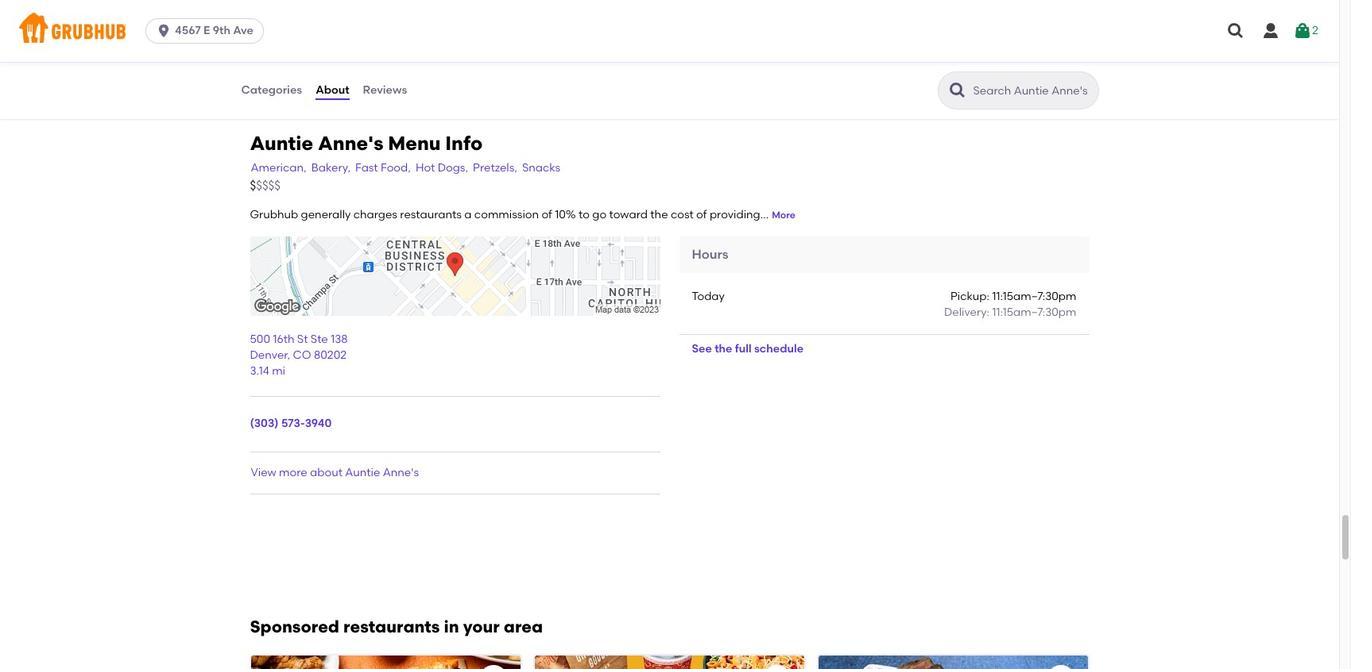 Task type: vqa. For each thing, say whether or not it's contained in the screenshot.
the left Salads
no



Task type: describe. For each thing, give the bounding box(es) containing it.
573-
[[281, 418, 305, 431]]

search icon image
[[948, 81, 967, 100]]

schedule
[[754, 342, 804, 356]]

cost
[[671, 208, 694, 222]]

(303) 573-3940
[[250, 418, 332, 431]]

80202
[[314, 349, 347, 363]]

bakery,
[[311, 162, 350, 175]]

grubhub generally charges restaurants a commission of 10% to go toward the cost of providing ... more
[[250, 208, 796, 222]]

a
[[464, 208, 472, 222]]

about
[[310, 466, 343, 480]]

10%
[[555, 208, 576, 222]]

auntie anne's menu info
[[250, 132, 483, 155]]

3.14
[[250, 365, 269, 379]]

del frisco's grille logo image
[[819, 657, 1088, 670]]

e
[[203, 24, 210, 37]]

snacks button
[[521, 160, 561, 178]]

co
[[293, 349, 311, 363]]

pickup:
[[950, 290, 990, 304]]

1 11:15am–7:30pm from the top
[[992, 290, 1077, 304]]

categories button
[[240, 62, 303, 119]]

reviews
[[363, 83, 407, 97]]

bakery, button
[[311, 160, 351, 178]]

dogs,
[[438, 162, 468, 175]]

Search Auntie Anne's search field
[[972, 83, 1093, 99]]

1 of from the left
[[542, 208, 552, 222]]

hot
[[416, 162, 435, 175]]

commission
[[474, 208, 539, 222]]

2
[[1312, 24, 1318, 37]]

pickup: 11:15am–7:30pm delivery: 11:15am–7:30pm
[[944, 290, 1077, 320]]

view
[[251, 466, 276, 480]]

hot dogs, button
[[415, 160, 469, 178]]

denver
[[250, 349, 287, 363]]

grubhub
[[250, 208, 298, 222]]

2 button
[[1293, 17, 1318, 45]]

$$$$$
[[250, 178, 281, 193]]

more button
[[772, 209, 796, 223]]

,
[[287, 349, 290, 363]]

pretzels,
[[473, 162, 517, 175]]

(303) 573-3940 button
[[250, 417, 332, 433]]

4567 e 9th ave
[[175, 24, 253, 37]]

3940
[[305, 418, 332, 431]]

see the full schedule button
[[679, 335, 816, 364]]

more
[[772, 210, 796, 221]]

fast food, button
[[354, 160, 412, 178]]

the inside see the full schedule button
[[715, 342, 732, 356]]

2 11:15am–7:30pm from the top
[[992, 306, 1077, 320]]



Task type: locate. For each thing, give the bounding box(es) containing it.
to
[[579, 208, 590, 222]]

0 horizontal spatial the
[[650, 208, 668, 222]]

hours
[[692, 247, 728, 262]]

the left cost on the top of page
[[650, 208, 668, 222]]

your
[[463, 618, 500, 637]]

1 vertical spatial restaurants
[[343, 618, 440, 637]]

auntie
[[250, 132, 313, 155], [345, 466, 380, 480]]

reviews button
[[362, 62, 408, 119]]

sponsored restaurants in your area
[[250, 618, 543, 637]]

svg image inside 4567 e 9th ave button
[[156, 23, 172, 39]]

0 vertical spatial 11:15am–7:30pm
[[992, 290, 1077, 304]]

ave
[[233, 24, 253, 37]]

about button
[[315, 62, 350, 119]]

view more about auntie anne's
[[251, 466, 419, 480]]

500 16th st ste 138 denver , co 80202 3.14 mi
[[250, 333, 348, 379]]

4567 e 9th ave button
[[146, 18, 270, 44]]

9th
[[213, 24, 230, 37]]

restaurants
[[400, 208, 462, 222], [343, 618, 440, 637]]

st
[[297, 333, 308, 346]]

restaurants up it's just wings logo
[[343, 618, 440, 637]]

menu
[[388, 132, 441, 155]]

138
[[331, 333, 348, 346]]

0 vertical spatial anne's
[[318, 132, 383, 155]]

categories
[[241, 83, 302, 97]]

11:15am–7:30pm right delivery:
[[992, 306, 1077, 320]]

svg image inside 2 button
[[1293, 21, 1312, 41]]

$
[[250, 178, 256, 193]]

toward
[[609, 208, 648, 222]]

1 vertical spatial 11:15am–7:30pm
[[992, 306, 1077, 320]]

svg image
[[1226, 21, 1245, 41], [1261, 21, 1280, 41], [1293, 21, 1312, 41], [156, 23, 172, 39]]

1 horizontal spatial auntie
[[345, 466, 380, 480]]

it's just wings logo image
[[251, 657, 520, 670]]

1 horizontal spatial of
[[696, 208, 707, 222]]

16th
[[273, 333, 294, 346]]

full
[[735, 342, 752, 356]]

of left 10%
[[542, 208, 552, 222]]

see
[[692, 342, 712, 356]]

0 vertical spatial restaurants
[[400, 208, 462, 222]]

1 vertical spatial anne's
[[383, 466, 419, 480]]

anne's right about
[[383, 466, 419, 480]]

4567
[[175, 24, 201, 37]]

american,
[[251, 162, 307, 175]]

about
[[316, 83, 349, 97]]

info
[[445, 132, 483, 155]]

snacks
[[522, 162, 560, 175]]

anne's
[[318, 132, 383, 155], [383, 466, 419, 480]]

the left full
[[715, 342, 732, 356]]

noodles & company logo image
[[535, 657, 804, 670]]

restaurants left a
[[400, 208, 462, 222]]

american, bakery, fast food, hot dogs, pretzels, snacks
[[251, 162, 560, 175]]

main navigation navigation
[[0, 0, 1339, 62]]

0 vertical spatial the
[[650, 208, 668, 222]]

today
[[692, 290, 725, 304]]

1 vertical spatial auntie
[[345, 466, 380, 480]]

generally
[[301, 208, 351, 222]]

0 vertical spatial auntie
[[250, 132, 313, 155]]

area
[[504, 618, 543, 637]]

fast
[[355, 162, 378, 175]]

(303)
[[250, 418, 279, 431]]

1 vertical spatial the
[[715, 342, 732, 356]]

of right cost on the top of page
[[696, 208, 707, 222]]

mi
[[272, 365, 285, 379]]

11:15am–7:30pm right pickup:
[[992, 290, 1077, 304]]

see the full schedule
[[692, 342, 804, 356]]

11:15am–7:30pm
[[992, 290, 1077, 304], [992, 306, 1077, 320]]

delivery:
[[944, 306, 990, 320]]

2 of from the left
[[696, 208, 707, 222]]

in
[[444, 618, 459, 637]]

auntie right about
[[345, 466, 380, 480]]

go
[[592, 208, 607, 222]]

american, button
[[250, 160, 307, 178]]

sponsored
[[250, 618, 339, 637]]

500
[[250, 333, 270, 346]]

the
[[650, 208, 668, 222], [715, 342, 732, 356]]

food,
[[381, 162, 411, 175]]

providing
[[710, 208, 760, 222]]

charges
[[353, 208, 397, 222]]

0 horizontal spatial auntie
[[250, 132, 313, 155]]

1 horizontal spatial the
[[715, 342, 732, 356]]

...
[[760, 208, 769, 222]]

0 horizontal spatial of
[[542, 208, 552, 222]]

auntie up 'american,'
[[250, 132, 313, 155]]

ste
[[311, 333, 328, 346]]

anne's up fast
[[318, 132, 383, 155]]

pretzels, button
[[472, 160, 518, 178]]

more
[[279, 466, 307, 480]]

of
[[542, 208, 552, 222], [696, 208, 707, 222]]



